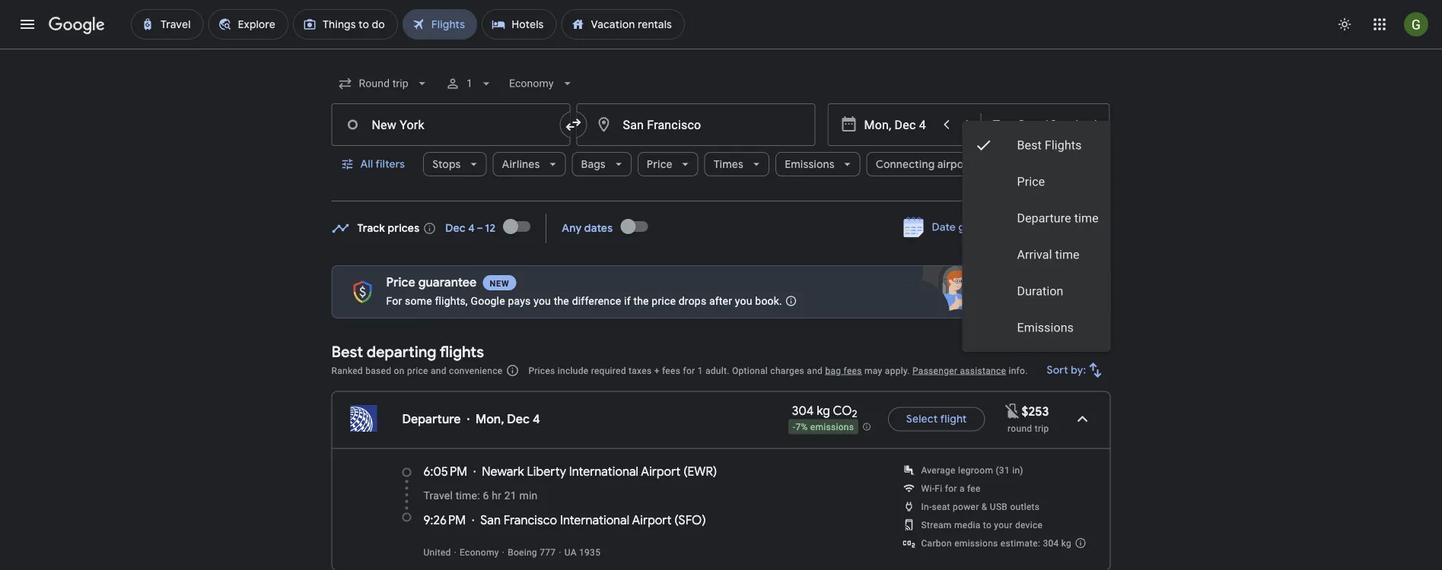 Task type: locate. For each thing, give the bounding box(es) containing it.
0 horizontal spatial (
[[675, 513, 679, 529]]

0 horizontal spatial emissions
[[785, 158, 835, 171]]

time inside the departure time "radio item"
[[1074, 211, 1099, 226]]

outlets
[[1010, 502, 1040, 513]]

0 vertical spatial for
[[683, 366, 695, 376]]

best left the flights
[[1017, 138, 1042, 153]]

and left bag
[[807, 366, 823, 376]]

1 fees from the left
[[662, 366, 680, 376]]

airport left the ewr
[[641, 464, 681, 480]]

in)
[[1012, 465, 1023, 476]]

None text field
[[331, 103, 570, 146], [576, 103, 815, 146], [331, 103, 570, 146], [576, 103, 815, 146]]

after
[[709, 295, 732, 307]]

if
[[624, 295, 631, 307]]

connecting
[[876, 158, 935, 171]]

for left a
[[945, 484, 957, 494]]

best flights radio item
[[962, 127, 1111, 164]]

0 vertical spatial )
[[713, 464, 717, 480]]

1 vertical spatial best
[[331, 342, 363, 362]]

grid
[[958, 221, 979, 234]]

0 horizontal spatial dec
[[445, 222, 466, 236]]

kg up -7% emissions
[[817, 403, 830, 419]]

(31
[[996, 465, 1010, 476]]

1 horizontal spatial the
[[633, 295, 649, 307]]

1 vertical spatial international
[[560, 513, 630, 529]]

0 horizontal spatial you
[[534, 295, 551, 307]]

any dates
[[562, 222, 613, 236]]

ranked based on price and convenience
[[331, 366, 503, 376]]

prices
[[528, 366, 555, 376]]

0 horizontal spatial for
[[683, 366, 695, 376]]

1 vertical spatial kg
[[1061, 538, 1072, 549]]

304
[[792, 403, 814, 419], [1043, 538, 1059, 549]]

0 vertical spatial best
[[1017, 138, 1042, 153]]

price
[[652, 295, 676, 307], [407, 366, 428, 376]]

1 horizontal spatial fees
[[844, 366, 862, 376]]

6
[[483, 490, 489, 503]]

fi
[[935, 484, 942, 494]]

you right after at the bottom of the page
[[735, 295, 752, 307]]

304 right 'estimate:'
[[1043, 538, 1059, 549]]

+
[[654, 366, 660, 376]]

New feature text field
[[483, 275, 516, 291]]

airport left sfo
[[632, 513, 672, 529]]

drops
[[679, 295, 706, 307]]

0 vertical spatial (
[[683, 464, 688, 480]]

1 horizontal spatial  image
[[502, 548, 505, 558]]

1 vertical spatial airport
[[632, 513, 672, 529]]

you right pays at the bottom left of the page
[[534, 295, 551, 307]]

fees right bag
[[844, 366, 862, 376]]

airport for san francisco international airport
[[632, 513, 672, 529]]

find the best price region
[[331, 209, 1111, 253]]

0 horizontal spatial the
[[554, 295, 569, 307]]

Departure text field
[[864, 104, 934, 145]]

emissions
[[785, 158, 835, 171], [1017, 321, 1074, 335]]

 image right united
[[454, 548, 457, 558]]

( for ewr
[[683, 464, 688, 480]]

dates
[[584, 222, 613, 236]]

1 vertical spatial price
[[407, 366, 428, 376]]

Departure time: 6:05 PM. text field
[[424, 464, 467, 480]]

0 horizontal spatial emissions
[[810, 422, 854, 433]]

1 horizontal spatial departure
[[1017, 211, 1071, 226]]

0 vertical spatial time
[[1074, 211, 1099, 226]]

stream media to your device
[[921, 520, 1043, 531]]

 image left boeing
[[502, 548, 505, 558]]

emissions
[[810, 422, 854, 433], [954, 538, 998, 549]]

dec 4 – 12
[[445, 222, 496, 236]]

economy
[[460, 548, 499, 558]]

Return text field
[[993, 104, 1063, 145]]

time:
[[456, 490, 480, 503]]

0 vertical spatial international
[[569, 464, 638, 480]]

seat
[[932, 502, 950, 513]]

0 horizontal spatial 1
[[466, 77, 472, 90]]

1 horizontal spatial for
[[945, 484, 957, 494]]

0 vertical spatial 304
[[792, 403, 814, 419]]

1 vertical spatial (
[[675, 513, 679, 529]]

1 vertical spatial )
[[702, 513, 706, 529]]

kg right 'estimate:'
[[1061, 538, 1072, 549]]

fees
[[662, 366, 680, 376], [844, 366, 862, 376]]

san
[[480, 513, 501, 529]]

departure
[[1017, 211, 1071, 226], [402, 412, 461, 427]]

airport for newark liberty international airport
[[641, 464, 681, 480]]

and down flights
[[431, 366, 447, 376]]

connecting airports
[[876, 158, 978, 171]]

0 horizontal spatial 304
[[792, 403, 814, 419]]

dec
[[445, 222, 466, 236], [507, 412, 530, 427]]

1 vertical spatial time
[[1055, 248, 1079, 262]]

0 vertical spatial kg
[[817, 403, 830, 419]]

 image
[[467, 412, 470, 427]]

international for francisco
[[560, 513, 630, 529]]

flight
[[940, 413, 967, 427]]

price right on
[[407, 366, 428, 376]]

0 vertical spatial airport
[[641, 464, 681, 480]]

0 vertical spatial emissions
[[785, 158, 835, 171]]

time
[[1074, 211, 1099, 226], [1055, 248, 1079, 262]]

best
[[1017, 138, 1042, 153], [331, 342, 363, 362]]

guarantee
[[418, 275, 477, 291]]

1 inside popup button
[[466, 77, 472, 90]]

kg
[[817, 403, 830, 419], [1061, 538, 1072, 549]]

media
[[954, 520, 981, 531]]

include
[[558, 366, 589, 376]]

1 horizontal spatial price
[[652, 295, 676, 307]]

0 vertical spatial departure
[[1017, 211, 1071, 226]]

time for arrival time
[[1055, 248, 1079, 262]]

select flight
[[906, 413, 967, 427]]

price inside price popup button
[[647, 158, 673, 171]]

francisco
[[504, 513, 557, 529]]

departure for departure
[[402, 412, 461, 427]]

the left difference
[[554, 295, 569, 307]]

dec right 'learn more about tracked prices' image
[[445, 222, 466, 236]]

arrival
[[1017, 248, 1052, 262]]

departure inside the departure time "radio item"
[[1017, 211, 1071, 226]]

airlines
[[502, 158, 540, 171]]

date grid button
[[892, 214, 991, 241]]

1 the from the left
[[554, 295, 569, 307]]

1 horizontal spatial and
[[807, 366, 823, 376]]

) for newark liberty international airport ( ewr )
[[713, 464, 717, 480]]

( for sfo
[[675, 513, 679, 529]]

departure for departure time
[[1017, 211, 1071, 226]]

304 up 7%
[[792, 403, 814, 419]]

price radio item
[[962, 164, 1111, 200]]

swap origin and destination. image
[[564, 116, 583, 134]]

optional
[[732, 366, 768, 376]]

1 vertical spatial 304
[[1043, 538, 1059, 549]]

1 you from the left
[[534, 295, 551, 307]]

1 horizontal spatial 1
[[698, 366, 703, 376]]

Arrival time: 9:26 PM. text field
[[424, 513, 466, 529]]

best up ranked
[[331, 342, 363, 362]]

for
[[386, 295, 402, 307]]

ua
[[564, 548, 577, 558]]

dec left the 4
[[507, 412, 530, 427]]

emissions down the 'stream media to your device'
[[954, 538, 998, 549]]

for some flights, google pays you the difference if the price drops after you book.
[[386, 295, 782, 307]]

passenger assistance button
[[912, 366, 1006, 376]]

0 horizontal spatial and
[[431, 366, 447, 376]]

0 horizontal spatial kg
[[817, 403, 830, 419]]

the right the if on the left of the page
[[633, 295, 649, 307]]

pays
[[508, 295, 531, 307]]

any
[[562, 222, 582, 236]]

learn more about ranking image
[[506, 364, 519, 378]]

best inside best flights radio item
[[1017, 138, 1042, 153]]

1 horizontal spatial (
[[683, 464, 688, 480]]

this price for this flight doesn't include overhead bin access. if you need a carry-on bag, use the bags filter to update prices. image
[[1003, 402, 1022, 421]]

2 and from the left
[[807, 366, 823, 376]]

emissions down duration
[[1017, 321, 1074, 335]]

2
[[852, 408, 857, 421]]

1 horizontal spatial )
[[713, 464, 717, 480]]

adult.
[[705, 366, 730, 376]]

wi-fi for a fee
[[921, 484, 981, 494]]

 image
[[454, 548, 457, 558], [502, 548, 505, 558]]

0 horizontal spatial best
[[331, 342, 363, 362]]

0 horizontal spatial  image
[[454, 548, 457, 558]]

1 vertical spatial dec
[[507, 412, 530, 427]]

1 horizontal spatial best
[[1017, 138, 1042, 153]]

0 vertical spatial 1
[[466, 77, 472, 90]]

1 vertical spatial for
[[945, 484, 957, 494]]

google
[[471, 295, 505, 307]]

usb
[[990, 502, 1008, 513]]

1 horizontal spatial dec
[[507, 412, 530, 427]]

ranked
[[331, 366, 363, 376]]

0 horizontal spatial fees
[[662, 366, 680, 376]]

stops
[[432, 158, 461, 171]]

0 vertical spatial emissions
[[810, 422, 854, 433]]

international up 1935
[[560, 513, 630, 529]]

for
[[683, 366, 695, 376], [945, 484, 957, 494]]

0 horizontal spatial price
[[407, 366, 428, 376]]

carbon emissions estimate: 304 kg
[[921, 538, 1072, 549]]

1 vertical spatial 1
[[698, 366, 703, 376]]

airlines button
[[493, 146, 566, 183]]

0 horizontal spatial departure
[[402, 412, 461, 427]]

prices
[[388, 222, 420, 236]]

1 vertical spatial departure
[[402, 412, 461, 427]]

fees right + at the left
[[662, 366, 680, 376]]

times button
[[705, 146, 769, 183]]

emissions down 304 kg co 2
[[810, 422, 854, 433]]

None field
[[331, 70, 436, 97], [503, 70, 581, 97], [331, 70, 436, 97], [503, 70, 581, 97]]

for left adult.
[[683, 366, 695, 376]]

international up san francisco international airport ( sfo )
[[569, 464, 638, 480]]

253 US dollars text field
[[1022, 404, 1049, 420]]

price left the drops
[[652, 295, 676, 307]]

1 vertical spatial emissions
[[1017, 321, 1074, 335]]

charges
[[770, 366, 804, 376]]

all
[[360, 158, 373, 171]]

1 vertical spatial emissions
[[954, 538, 998, 549]]

select
[[906, 413, 938, 427]]

connecting airports button
[[867, 146, 1004, 183]]

1 horizontal spatial you
[[735, 295, 752, 307]]

None search field
[[331, 65, 1111, 202]]

filters
[[375, 158, 405, 171]]

0 horizontal spatial )
[[702, 513, 706, 529]]

a
[[960, 484, 965, 494]]

price
[[647, 158, 673, 171], [1017, 175, 1045, 189], [1038, 221, 1063, 234], [386, 275, 415, 291]]

change appearance image
[[1326, 6, 1363, 43]]

stream
[[921, 520, 952, 531]]

bags button
[[572, 146, 632, 183]]

1 horizontal spatial emissions
[[1017, 321, 1074, 335]]

0 vertical spatial dec
[[445, 222, 466, 236]]

7%
[[796, 422, 808, 433]]

you
[[534, 295, 551, 307], [735, 295, 752, 307]]

taxes
[[629, 366, 652, 376]]

emissions right "times" popup button
[[785, 158, 835, 171]]

)
[[713, 464, 717, 480], [702, 513, 706, 529]]



Task type: vqa. For each thing, say whether or not it's contained in the screenshot.
rightmost "1"
yes



Task type: describe. For each thing, give the bounding box(es) containing it.
emissions inside 'popup button'
[[785, 158, 835, 171]]

2  image from the left
[[502, 548, 505, 558]]

21
[[504, 490, 517, 503]]

round
[[1008, 424, 1032, 434]]

ua 1935
[[564, 548, 601, 558]]

1 inside best departing flights main content
[[698, 366, 703, 376]]

777
[[540, 548, 556, 558]]

price graph button
[[998, 214, 1108, 241]]

book.
[[755, 295, 782, 307]]

all filters button
[[331, 146, 417, 183]]

united
[[424, 548, 451, 558]]

flights,
[[435, 295, 468, 307]]

boeing 777
[[508, 548, 556, 558]]

-
[[793, 422, 796, 433]]

sort by:
[[1047, 364, 1086, 377]]

4
[[533, 412, 540, 427]]

mon, dec 4
[[476, 412, 540, 427]]

select flight button
[[888, 401, 985, 438]]

your
[[994, 520, 1013, 531]]

on
[[394, 366, 405, 376]]

stops button
[[423, 146, 487, 183]]

loading results progress bar
[[0, 49, 1442, 52]]

convenience
[[449, 366, 503, 376]]

round trip
[[1008, 424, 1049, 434]]

airports
[[937, 158, 978, 171]]

9:26 pm
[[424, 513, 466, 529]]

price inside price radio item
[[1017, 175, 1045, 189]]

bag
[[825, 366, 841, 376]]

1 horizontal spatial kg
[[1061, 538, 1072, 549]]

by:
[[1071, 364, 1086, 377]]

select your sort order. menu
[[962, 121, 1111, 352]]

flights
[[1045, 138, 1082, 153]]

kg inside 304 kg co 2
[[817, 403, 830, 419]]

learn more about tracked prices image
[[423, 222, 436, 236]]

best for best flights
[[1017, 138, 1042, 153]]

bag fees button
[[825, 366, 862, 376]]

2 fees from the left
[[844, 366, 862, 376]]

price guarantee
[[386, 275, 477, 291]]

best for best departing flights
[[331, 342, 363, 362]]

main menu image
[[18, 15, 37, 33]]

1  image from the left
[[454, 548, 457, 558]]

none search field containing all filters
[[331, 65, 1111, 202]]

304 kg co 2
[[792, 403, 857, 421]]

304 inside 304 kg co 2
[[792, 403, 814, 419]]

bags
[[581, 158, 606, 171]]

ewr
[[688, 464, 713, 480]]

4 – 12
[[468, 222, 496, 236]]

duration
[[1017, 284, 1063, 299]]

all filters
[[360, 158, 405, 171]]

co
[[833, 403, 852, 419]]

departure time
[[1017, 211, 1099, 226]]

min
[[519, 490, 538, 503]]

2 the from the left
[[633, 295, 649, 307]]

track
[[357, 222, 385, 236]]

fee
[[967, 484, 981, 494]]

assistance
[[960, 366, 1006, 376]]

) for san francisco international airport ( sfo )
[[702, 513, 706, 529]]

emissions button
[[776, 146, 860, 183]]

track prices
[[357, 222, 420, 236]]

wi-
[[921, 484, 935, 494]]

dec inside find the best price "region"
[[445, 222, 466, 236]]

best flights
[[1017, 138, 1082, 153]]

price inside price graph button
[[1038, 221, 1063, 234]]

$253
[[1022, 404, 1049, 420]]

1 horizontal spatial emissions
[[954, 538, 998, 549]]

sort by: button
[[1041, 352, 1111, 389]]

learn more about price guarantee image
[[773, 283, 809, 319]]

in-seat power & usb outlets
[[921, 502, 1040, 513]]

based
[[365, 366, 391, 376]]

1 button
[[439, 65, 500, 102]]

new
[[490, 279, 509, 288]]

trip
[[1035, 424, 1049, 434]]

average legroom (31 in)
[[921, 465, 1023, 476]]

travel
[[424, 490, 453, 503]]

0 vertical spatial price
[[652, 295, 676, 307]]

some
[[405, 295, 432, 307]]

hr
[[492, 490, 502, 503]]

apply.
[[885, 366, 910, 376]]

sfo
[[679, 513, 702, 529]]

best departing flights main content
[[331, 121, 1111, 571]]

international for liberty
[[569, 464, 638, 480]]

date
[[932, 221, 956, 234]]

flights
[[440, 342, 484, 362]]

1 horizontal spatial 304
[[1043, 538, 1059, 549]]

may
[[865, 366, 882, 376]]

time for departure time
[[1074, 211, 1099, 226]]

price button
[[638, 146, 698, 183]]

2 you from the left
[[735, 295, 752, 307]]

sort
[[1047, 364, 1068, 377]]

carbon emissions estimate: 304 kilograms element
[[921, 538, 1072, 549]]

estimate:
[[1001, 538, 1040, 549]]

difference
[[572, 295, 621, 307]]

boeing
[[508, 548, 537, 558]]

newark liberty international airport ( ewr )
[[482, 464, 717, 480]]

emissions inside select your sort order. menu
[[1017, 321, 1074, 335]]

date grid
[[932, 221, 979, 234]]

departure time radio item
[[962, 200, 1111, 237]]

carbon
[[921, 538, 952, 549]]

san francisco international airport ( sfo )
[[480, 513, 706, 529]]

1 and from the left
[[431, 366, 447, 376]]



